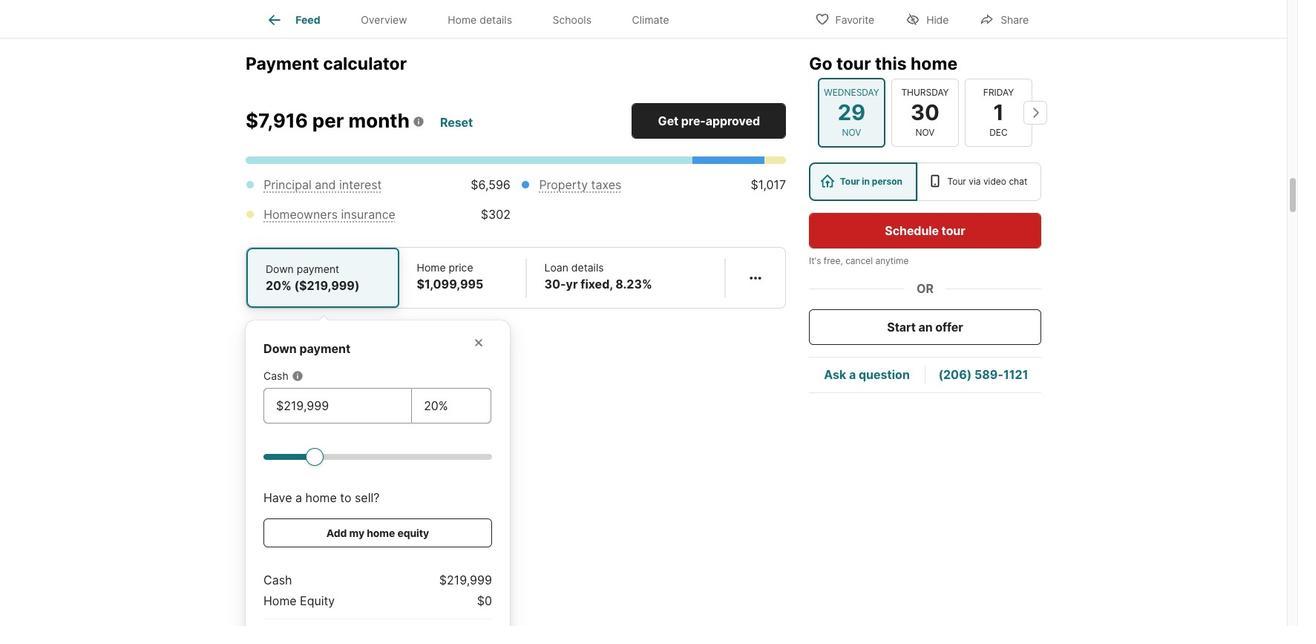 Task type: describe. For each thing, give the bounding box(es) containing it.
free,
[[824, 255, 843, 266]]

tour via video chat
[[947, 176, 1027, 187]]

payment for down payment
[[299, 342, 351, 356]]

friday 1 dec
[[983, 87, 1014, 138]]

30
[[911, 99, 940, 125]]

favorite button
[[802, 3, 887, 34]]

get pre-approved button
[[632, 103, 786, 139]]

schools tab
[[532, 2, 612, 38]]

30-
[[544, 277, 566, 292]]

interest
[[339, 177, 382, 192]]

add my home equity
[[326, 527, 429, 540]]

per
[[312, 109, 344, 132]]

equity
[[300, 594, 335, 609]]

schedule
[[885, 223, 939, 238]]

feed
[[296, 14, 320, 26]]

wednesday 29 nov
[[824, 87, 879, 138]]

principal and interest
[[264, 177, 382, 192]]

sell?
[[355, 491, 380, 506]]

home price $1,099,995
[[417, 261, 483, 292]]

home equity
[[263, 594, 335, 609]]

nov for 30
[[916, 127, 935, 138]]

reset
[[440, 115, 473, 130]]

$0
[[477, 594, 492, 609]]

homeowners
[[264, 207, 338, 222]]

2 horizontal spatial home
[[911, 53, 958, 74]]

add my home equity button
[[263, 519, 492, 548]]

tab list containing feed
[[246, 0, 701, 38]]

payment calculator
[[246, 54, 407, 75]]

$1,099,995
[[417, 277, 483, 292]]

home details tab
[[427, 2, 532, 38]]

offer
[[935, 320, 963, 335]]

1121
[[1003, 368, 1028, 383]]

hide button
[[893, 3, 961, 34]]

get
[[658, 114, 679, 129]]

home for home price $1,099,995
[[417, 261, 446, 274]]

or
[[917, 281, 934, 296]]

20%
[[266, 278, 292, 293]]

video
[[983, 176, 1006, 187]]

wednesday
[[824, 87, 879, 98]]

chat
[[1009, 176, 1027, 187]]

overview
[[361, 14, 407, 26]]

loan
[[544, 261, 568, 274]]

payment
[[246, 54, 319, 75]]

29
[[838, 99, 866, 125]]

principal
[[264, 177, 312, 192]]

dec
[[990, 127, 1008, 138]]

climate tab
[[612, 2, 689, 38]]

schedule tour button
[[809, 213, 1041, 249]]

get pre-approved
[[658, 114, 760, 129]]

fixed,
[[581, 277, 613, 292]]

down payment
[[263, 342, 351, 356]]

tooltip containing down payment
[[246, 309, 786, 626]]

have
[[263, 491, 292, 506]]

down for down payment 20% ($219,999)
[[266, 263, 294, 275]]

a for question
[[849, 368, 856, 383]]

friday
[[983, 87, 1014, 98]]

feed link
[[266, 11, 320, 29]]

via
[[969, 176, 981, 187]]

tour in person option
[[809, 163, 917, 201]]

homeowners insurance link
[[264, 207, 396, 222]]

have a home to sell?
[[263, 491, 380, 506]]

ask a question link
[[824, 368, 910, 383]]

favorite
[[835, 13, 874, 26]]

tour via video chat option
[[917, 163, 1041, 201]]

thursday 30 nov
[[901, 87, 949, 138]]

$7,916
[[246, 109, 308, 132]]

2 cash from the top
[[263, 573, 292, 588]]

details for loan details 30-yr fixed, 8.23%
[[571, 261, 604, 274]]

go
[[809, 53, 832, 74]]



Task type: locate. For each thing, give the bounding box(es) containing it.
nov
[[842, 127, 861, 138], [916, 127, 935, 138]]

month
[[348, 109, 410, 132]]

reset button
[[439, 109, 474, 136]]

1 horizontal spatial nov
[[916, 127, 935, 138]]

payment
[[297, 263, 339, 275], [299, 342, 351, 356]]

home for home details
[[448, 14, 477, 26]]

1 horizontal spatial home
[[417, 261, 446, 274]]

schedule tour
[[885, 223, 965, 238]]

home for have a home to sell?
[[305, 491, 337, 506]]

price
[[449, 261, 473, 274]]

details for home details
[[480, 14, 512, 26]]

nov inside 'wednesday 29 nov'
[[842, 127, 861, 138]]

0 horizontal spatial tour
[[840, 176, 860, 187]]

1 tour from the left
[[840, 176, 860, 187]]

pre-
[[681, 114, 706, 129]]

property
[[539, 177, 588, 192]]

start an offer
[[887, 320, 963, 335]]

home left to
[[305, 491, 337, 506]]

payment inside down payment 20% ($219,999)
[[297, 263, 339, 275]]

home details
[[448, 14, 512, 26]]

home inside button
[[367, 527, 395, 540]]

tour up wednesday
[[836, 53, 871, 74]]

details inside tab
[[480, 14, 512, 26]]

1 horizontal spatial details
[[571, 261, 604, 274]]

nov down 30 on the top right of the page
[[916, 127, 935, 138]]

nov for 29
[[842, 127, 861, 138]]

it's
[[809, 255, 821, 266]]

tour left in
[[840, 176, 860, 187]]

tour for tour in person
[[840, 176, 860, 187]]

1 horizontal spatial tour
[[942, 223, 965, 238]]

a right ask
[[849, 368, 856, 383]]

cancel
[[845, 255, 873, 266]]

0 vertical spatial down
[[266, 263, 294, 275]]

0 horizontal spatial details
[[480, 14, 512, 26]]

589-
[[975, 368, 1003, 383]]

home for home equity
[[263, 594, 297, 609]]

2 nov from the left
[[916, 127, 935, 138]]

$219,999
[[439, 573, 492, 588]]

payment for down payment 20% ($219,999)
[[297, 263, 339, 275]]

down inside down payment 20% ($219,999)
[[266, 263, 294, 275]]

tab list
[[246, 0, 701, 38]]

cash
[[263, 370, 288, 382], [263, 573, 292, 588]]

nov down 29
[[842, 127, 861, 138]]

home for add my home equity
[[367, 527, 395, 540]]

a right have
[[295, 491, 302, 506]]

anytime
[[875, 255, 909, 266]]

0 vertical spatial home
[[911, 53, 958, 74]]

ask
[[824, 368, 846, 383]]

hide
[[926, 13, 949, 26]]

tour for tour via video chat
[[947, 176, 966, 187]]

1 vertical spatial tour
[[942, 223, 965, 238]]

1
[[993, 99, 1004, 125]]

climate
[[632, 14, 669, 26]]

it's free, cancel anytime
[[809, 255, 909, 266]]

a for home
[[295, 491, 302, 506]]

approved
[[706, 114, 760, 129]]

add
[[326, 527, 347, 540]]

tour for go
[[836, 53, 871, 74]]

equity
[[397, 527, 429, 540]]

(206) 589-1121
[[939, 368, 1028, 383]]

insurance
[[341, 207, 396, 222]]

0 vertical spatial tour
[[836, 53, 871, 74]]

calculator
[[323, 54, 407, 75]]

1 vertical spatial cash
[[263, 573, 292, 588]]

0 vertical spatial details
[[480, 14, 512, 26]]

2 vertical spatial home
[[263, 594, 297, 609]]

home
[[448, 14, 477, 26], [417, 261, 446, 274], [263, 594, 297, 609]]

list box
[[809, 163, 1041, 201]]

an
[[919, 320, 933, 335]]

payment up '($219,999)'
[[297, 263, 339, 275]]

1 horizontal spatial home
[[367, 527, 395, 540]]

this
[[875, 53, 907, 74]]

share
[[1001, 13, 1029, 26]]

details
[[480, 14, 512, 26], [571, 261, 604, 274]]

1 vertical spatial payment
[[299, 342, 351, 356]]

down down the 20%
[[263, 342, 297, 356]]

1 nov from the left
[[842, 127, 861, 138]]

in
[[862, 176, 870, 187]]

to
[[340, 491, 351, 506]]

$6,596
[[471, 177, 511, 192]]

thursday
[[901, 87, 949, 98]]

0 vertical spatial payment
[[297, 263, 339, 275]]

tour inside button
[[942, 223, 965, 238]]

(206) 589-1121 link
[[939, 368, 1028, 383]]

1 horizontal spatial a
[[849, 368, 856, 383]]

home up thursday
[[911, 53, 958, 74]]

yr
[[566, 277, 578, 292]]

1 vertical spatial details
[[571, 261, 604, 274]]

person
[[872, 176, 903, 187]]

go tour this home
[[809, 53, 958, 74]]

2 tour from the left
[[947, 176, 966, 187]]

8.23%
[[616, 277, 652, 292]]

down up the 20%
[[266, 263, 294, 275]]

tour
[[836, 53, 871, 74], [942, 223, 965, 238]]

schools
[[553, 14, 592, 26]]

cash up home equity
[[263, 573, 292, 588]]

start an offer button
[[809, 310, 1041, 345]]

ask a question
[[824, 368, 910, 383]]

2 horizontal spatial home
[[448, 14, 477, 26]]

property taxes link
[[539, 177, 622, 192]]

1 vertical spatial a
[[295, 491, 302, 506]]

$1,017
[[751, 177, 786, 192]]

down inside tooltip
[[263, 342, 297, 356]]

1 cash from the top
[[263, 370, 288, 382]]

(206)
[[939, 368, 972, 383]]

start
[[887, 320, 916, 335]]

home inside home price $1,099,995
[[417, 261, 446, 274]]

None button
[[818, 78, 885, 148], [891, 78, 959, 147], [965, 78, 1032, 147], [818, 78, 885, 148], [891, 78, 959, 147], [965, 78, 1032, 147]]

0 horizontal spatial a
[[295, 491, 302, 506]]

0 vertical spatial cash
[[263, 370, 288, 382]]

0 horizontal spatial nov
[[842, 127, 861, 138]]

1 horizontal spatial tour
[[947, 176, 966, 187]]

payment down '($219,999)'
[[299, 342, 351, 356]]

1 vertical spatial home
[[305, 491, 337, 506]]

0 horizontal spatial home
[[263, 594, 297, 609]]

None text field
[[276, 397, 399, 415], [424, 397, 479, 415], [276, 397, 399, 415], [424, 397, 479, 415]]

0 vertical spatial home
[[448, 14, 477, 26]]

($219,999)
[[294, 278, 360, 293]]

principal and interest link
[[264, 177, 382, 192]]

home inside tab
[[448, 14, 477, 26]]

details inside loan details 30-yr fixed, 8.23%
[[571, 261, 604, 274]]

tour in person
[[840, 176, 903, 187]]

question
[[859, 368, 910, 383]]

loan details 30-yr fixed, 8.23%
[[544, 261, 652, 292]]

1 vertical spatial home
[[417, 261, 446, 274]]

1 vertical spatial down
[[263, 342, 297, 356]]

0 vertical spatial a
[[849, 368, 856, 383]]

$7,916 per month
[[246, 109, 410, 132]]

cash down the down payment
[[263, 370, 288, 382]]

2 vertical spatial home
[[367, 527, 395, 540]]

and
[[315, 177, 336, 192]]

next image
[[1024, 101, 1047, 125]]

0 horizontal spatial tour
[[836, 53, 871, 74]]

tour left via
[[947, 176, 966, 187]]

Down Payment Slider range field
[[263, 448, 492, 465]]

home right my
[[367, 527, 395, 540]]

taxes
[[591, 177, 622, 192]]

down for down payment
[[263, 342, 297, 356]]

tour right schedule
[[942, 223, 965, 238]]

nov inside thursday 30 nov
[[916, 127, 935, 138]]

my
[[349, 527, 364, 540]]

property taxes
[[539, 177, 622, 192]]

share button
[[967, 3, 1041, 34]]

overview tab
[[341, 2, 427, 38]]

0 horizontal spatial home
[[305, 491, 337, 506]]

list box containing tour in person
[[809, 163, 1041, 201]]

tour for schedule
[[942, 223, 965, 238]]

homeowners insurance
[[264, 207, 396, 222]]

tooltip
[[246, 309, 786, 626]]



Task type: vqa. For each thing, say whether or not it's contained in the screenshot.
Loan
yes



